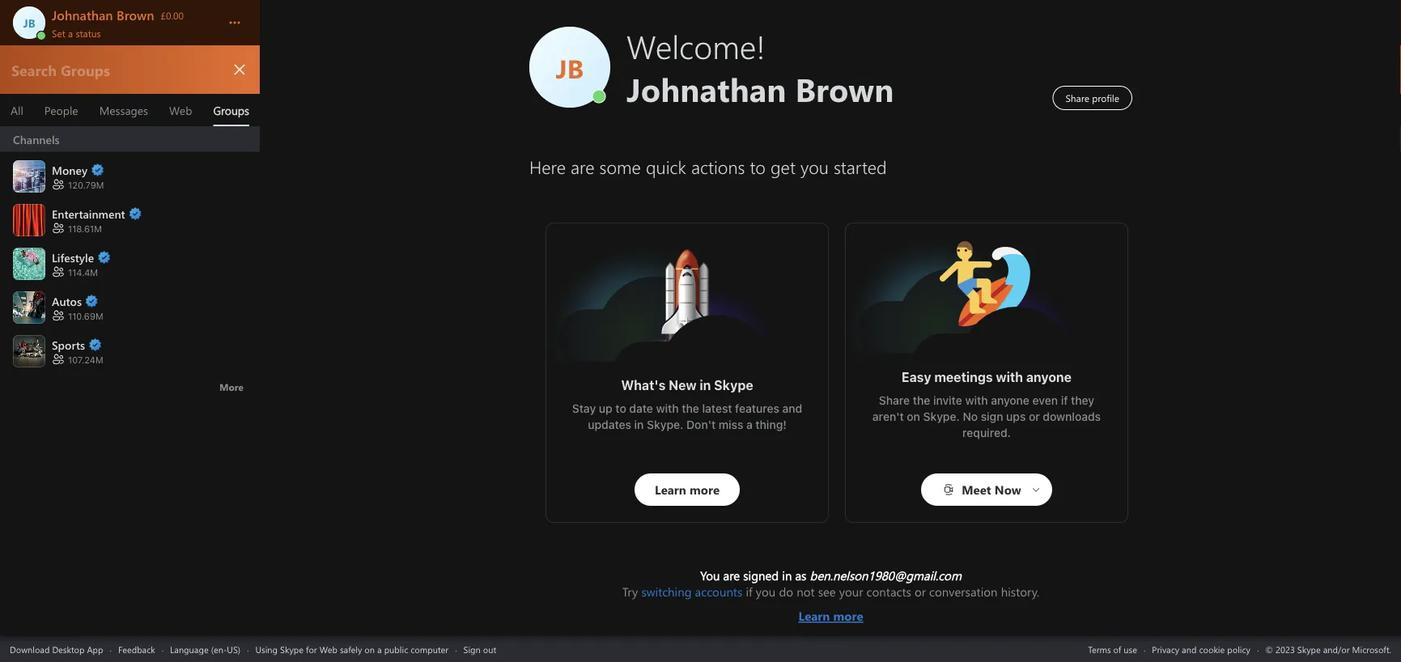 Task type: describe. For each thing, give the bounding box(es) containing it.
your
[[839, 584, 863, 600]]

language (en-us)
[[170, 643, 240, 655]]

desktop
[[52, 643, 85, 655]]

terms
[[1088, 643, 1111, 655]]

new
[[669, 378, 697, 393]]

share the invite with anyone even if they aren't on skype. no sign ups or downloads required.
[[873, 394, 1104, 440]]

conversation
[[929, 584, 998, 600]]

meetings
[[934, 370, 993, 385]]

you
[[700, 567, 720, 584]]

not
[[797, 584, 815, 600]]

114.4m
[[68, 267, 98, 278]]

see
[[818, 584, 836, 600]]

are
[[723, 567, 740, 584]]

set a status button
[[52, 23, 212, 39]]

1 horizontal spatial and
[[1182, 643, 1197, 655]]

features
[[735, 402, 779, 415]]

of
[[1114, 643, 1121, 655]]

to
[[616, 402, 626, 415]]

2 vertical spatial in
[[782, 567, 792, 584]]

if inside share the invite with anyone even if they aren't on skype. no sign ups or downloads required.
[[1061, 394, 1068, 407]]

110.69m
[[68, 311, 103, 322]]

for
[[306, 643, 317, 655]]

on inside share the invite with anyone even if they aren't on skype. no sign ups or downloads required.
[[907, 410, 920, 423]]

accounts
[[695, 584, 743, 600]]

skype. inside share the invite with anyone even if they aren't on skype. no sign ups or downloads required.
[[923, 410, 960, 423]]

skype. inside stay up to date with the latest features and updates in skype. don't miss a thing!
[[647, 418, 684, 431]]

easy meetings with anyone
[[902, 370, 1072, 385]]

learn
[[799, 608, 830, 624]]

0 vertical spatial anyone
[[1026, 370, 1072, 385]]

privacy
[[1152, 643, 1180, 655]]

share
[[879, 394, 910, 407]]

feedback link
[[118, 643, 155, 655]]

downloads
[[1043, 410, 1101, 423]]

using
[[255, 643, 278, 655]]

cookie
[[1199, 643, 1225, 655]]

as
[[795, 567, 807, 584]]

date
[[629, 402, 653, 415]]

mansurfer
[[938, 240, 996, 257]]

signed
[[743, 567, 779, 584]]

download desktop app link
[[10, 643, 103, 655]]

download desktop app
[[10, 643, 103, 655]]

107.24m
[[68, 355, 103, 365]]

us)
[[227, 643, 240, 655]]

history.
[[1001, 584, 1040, 600]]

feedback
[[118, 643, 155, 655]]

terms of use link
[[1088, 643, 1137, 655]]

ups
[[1006, 410, 1026, 423]]

language
[[170, 643, 209, 655]]

with inside stay up to date with the latest features and updates in skype. don't miss a thing!
[[656, 402, 679, 415]]

status
[[76, 26, 101, 39]]

what's
[[621, 378, 666, 393]]

invite
[[933, 394, 962, 407]]

aren't
[[873, 410, 904, 423]]

up
[[599, 402, 613, 415]]

app
[[87, 643, 103, 655]]

computer
[[411, 643, 449, 655]]

sign out
[[463, 643, 496, 655]]

you
[[756, 584, 776, 600]]

contacts
[[867, 584, 911, 600]]

1 horizontal spatial skype
[[714, 378, 753, 393]]

the inside stay up to date with the latest features and updates in skype. don't miss a thing!
[[682, 402, 699, 415]]

a inside stay up to date with the latest features and updates in skype. don't miss a thing!
[[746, 418, 753, 431]]

2 vertical spatial a
[[377, 643, 382, 655]]

terms of use
[[1088, 643, 1137, 655]]

switching
[[641, 584, 692, 600]]

launch
[[639, 248, 676, 265]]

public
[[384, 643, 408, 655]]



Task type: locate. For each thing, give the bounding box(es) containing it.
set a status
[[52, 26, 101, 39]]

with
[[996, 370, 1023, 385], [965, 394, 988, 407], [656, 402, 679, 415]]

and up 'thing!'
[[782, 402, 802, 415]]

1 vertical spatial or
[[915, 584, 926, 600]]

even
[[1033, 394, 1058, 407]]

or
[[1029, 410, 1040, 423], [915, 584, 926, 600]]

what's new in skype
[[621, 378, 753, 393]]

1 vertical spatial if
[[746, 584, 753, 600]]

privacy and cookie policy link
[[1152, 643, 1251, 655]]

2 horizontal spatial in
[[782, 567, 792, 584]]

a right set
[[68, 26, 73, 39]]

2 horizontal spatial a
[[746, 418, 753, 431]]

a inside button
[[68, 26, 73, 39]]

learn more link
[[622, 600, 1040, 624]]

if inside try switching accounts if you do not see your contacts or conversation history. learn more
[[746, 584, 753, 600]]

(en-
[[211, 643, 227, 655]]

1 vertical spatial skype
[[280, 643, 304, 655]]

more
[[833, 608, 863, 624]]

0 vertical spatial and
[[782, 402, 802, 415]]

0 horizontal spatial and
[[782, 402, 802, 415]]

the
[[913, 394, 930, 407], [682, 402, 699, 415]]

0 vertical spatial if
[[1061, 394, 1068, 407]]

1 vertical spatial in
[[634, 418, 644, 431]]

on down share
[[907, 410, 920, 423]]

on
[[907, 410, 920, 423], [365, 643, 375, 655]]

a down features
[[746, 418, 753, 431]]

1 horizontal spatial with
[[965, 394, 988, 407]]

or right contacts
[[915, 584, 926, 600]]

a left public
[[377, 643, 382, 655]]

if up downloads
[[1061, 394, 1068, 407]]

with right date
[[656, 402, 679, 415]]

0 horizontal spatial or
[[915, 584, 926, 600]]

1 horizontal spatial skype.
[[923, 410, 960, 423]]

0 vertical spatial a
[[68, 26, 73, 39]]

0 horizontal spatial skype.
[[647, 418, 684, 431]]

if
[[1061, 394, 1068, 407], [746, 584, 753, 600]]

in
[[700, 378, 711, 393], [634, 418, 644, 431], [782, 567, 792, 584]]

0 horizontal spatial on
[[365, 643, 375, 655]]

1 horizontal spatial the
[[913, 394, 930, 407]]

using skype for web safely on a public computer link
[[255, 643, 449, 655]]

anyone up even
[[1026, 370, 1072, 385]]

0 horizontal spatial the
[[682, 402, 699, 415]]

miss
[[719, 418, 743, 431]]

thing!
[[756, 418, 787, 431]]

skype. down date
[[647, 418, 684, 431]]

tab list
[[0, 94, 260, 126]]

the up don't in the bottom of the page
[[682, 402, 699, 415]]

0 horizontal spatial if
[[746, 584, 753, 600]]

sign out link
[[463, 643, 496, 655]]

do
[[779, 584, 793, 600]]

latest
[[702, 402, 732, 415]]

skype. down invite
[[923, 410, 960, 423]]

channels group
[[0, 127, 260, 402]]

a
[[68, 26, 73, 39], [746, 418, 753, 431], [377, 643, 382, 655]]

1 vertical spatial and
[[1182, 643, 1197, 655]]

1 horizontal spatial on
[[907, 410, 920, 423]]

skype
[[714, 378, 753, 393], [280, 643, 304, 655]]

in left as
[[782, 567, 792, 584]]

120.79m
[[68, 180, 104, 190]]

with up ups
[[996, 370, 1023, 385]]

on right safely
[[365, 643, 375, 655]]

0 vertical spatial in
[[700, 378, 711, 393]]

skype left "for"
[[280, 643, 304, 655]]

2 horizontal spatial with
[[996, 370, 1023, 385]]

stay up to date with the latest features and updates in skype. don't miss a thing!
[[572, 402, 805, 431]]

or inside share the invite with anyone even if they aren't on skype. no sign ups or downloads required.
[[1029, 410, 1040, 423]]

stay
[[572, 402, 596, 415]]

policy
[[1227, 643, 1251, 655]]

0 horizontal spatial a
[[68, 26, 73, 39]]

1 horizontal spatial a
[[377, 643, 382, 655]]

privacy and cookie policy
[[1152, 643, 1251, 655]]

safely
[[340, 643, 362, 655]]

0 vertical spatial on
[[907, 410, 920, 423]]

if left you
[[746, 584, 753, 600]]

list item
[[0, 127, 260, 154]]

web
[[319, 643, 337, 655]]

updates
[[588, 418, 631, 431]]

0 vertical spatial skype
[[714, 378, 753, 393]]

Search Groups text field
[[10, 59, 218, 80]]

anyone
[[1026, 370, 1072, 385], [991, 394, 1030, 407]]

out
[[483, 643, 496, 655]]

or right ups
[[1029, 410, 1040, 423]]

sign
[[981, 410, 1003, 423]]

1 horizontal spatial if
[[1061, 394, 1068, 407]]

skype up latest
[[714, 378, 753, 393]]

in down date
[[634, 418, 644, 431]]

language (en-us) link
[[170, 643, 240, 655]]

1 horizontal spatial in
[[700, 378, 711, 393]]

with inside share the invite with anyone even if they aren't on skype. no sign ups or downloads required.
[[965, 394, 988, 407]]

try
[[622, 584, 638, 600]]

1 vertical spatial a
[[746, 418, 753, 431]]

118.61m
[[68, 224, 102, 234]]

0 horizontal spatial with
[[656, 402, 679, 415]]

required.
[[963, 426, 1011, 440]]

the down easy
[[913, 394, 930, 407]]

0 horizontal spatial skype
[[280, 643, 304, 655]]

1 horizontal spatial or
[[1029, 410, 1040, 423]]

easy
[[902, 370, 931, 385]]

and left cookie
[[1182, 643, 1197, 655]]

1 vertical spatial on
[[365, 643, 375, 655]]

0 vertical spatial or
[[1029, 410, 1040, 423]]

download
[[10, 643, 50, 655]]

don't
[[687, 418, 716, 431]]

0 horizontal spatial in
[[634, 418, 644, 431]]

you are signed in as
[[700, 567, 810, 584]]

or inside try switching accounts if you do not see your contacts or conversation history. learn more
[[915, 584, 926, 600]]

anyone inside share the invite with anyone even if they aren't on skype. no sign ups or downloads required.
[[991, 394, 1030, 407]]

no
[[963, 410, 978, 423]]

in right new
[[700, 378, 711, 393]]

in inside stay up to date with the latest features and updates in skype. don't miss a thing!
[[634, 418, 644, 431]]

switching accounts link
[[641, 584, 743, 600]]

the inside share the invite with anyone even if they aren't on skype. no sign ups or downloads required.
[[913, 394, 930, 407]]

using skype for web safely on a public computer
[[255, 643, 449, 655]]

with up no
[[965, 394, 988, 407]]

skype.
[[923, 410, 960, 423], [647, 418, 684, 431]]

and inside stay up to date with the latest features and updates in skype. don't miss a thing!
[[782, 402, 802, 415]]

use
[[1124, 643, 1137, 655]]

sign
[[463, 643, 481, 655]]

set
[[52, 26, 65, 39]]

they
[[1071, 394, 1095, 407]]

try switching accounts if you do not see your contacts or conversation history. learn more
[[622, 584, 1040, 624]]

anyone up ups
[[991, 394, 1030, 407]]

1 vertical spatial anyone
[[991, 394, 1030, 407]]



Task type: vqa. For each thing, say whether or not it's contained in the screenshot.
PURCHASING
no



